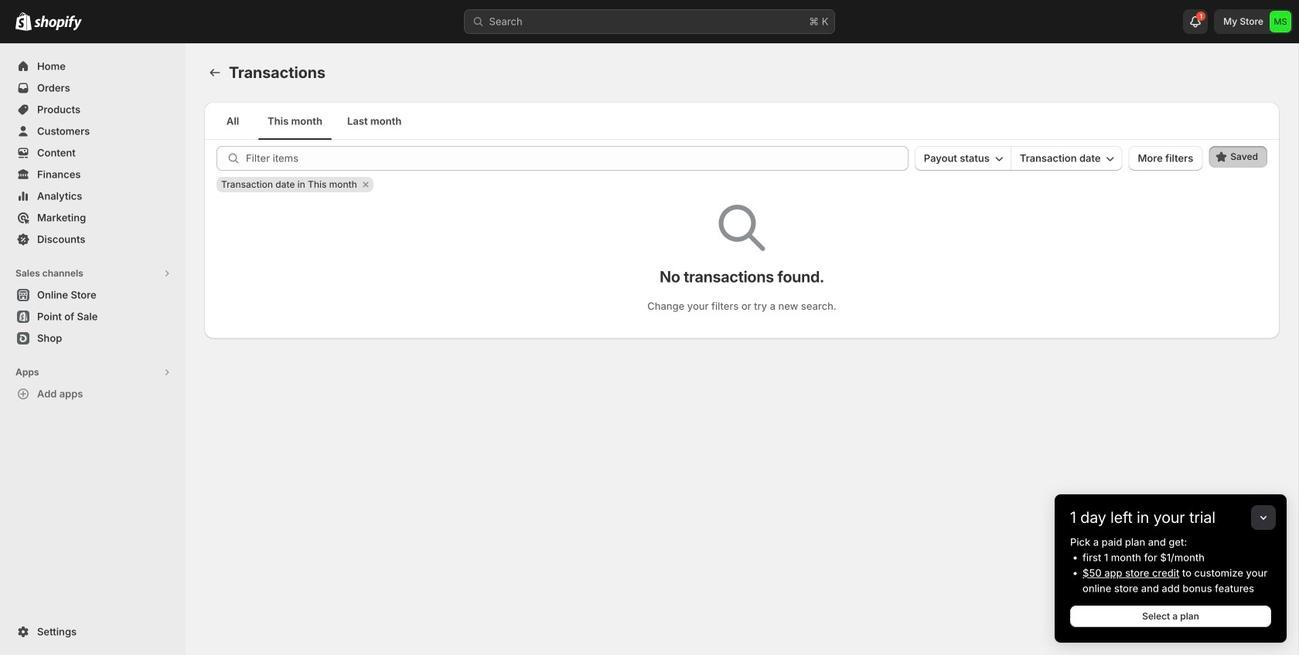 Task type: locate. For each thing, give the bounding box(es) containing it.
shopify image
[[15, 12, 32, 31], [34, 15, 82, 31]]

1 horizontal spatial shopify image
[[34, 15, 82, 31]]

tab list
[[210, 102, 1274, 140]]

my store image
[[1270, 11, 1291, 32]]



Task type: vqa. For each thing, say whether or not it's contained in the screenshot.
dialog
no



Task type: describe. For each thing, give the bounding box(es) containing it.
Filter items text field
[[246, 146, 909, 171]]

0 horizontal spatial shopify image
[[15, 12, 32, 31]]

empty search results image
[[719, 205, 765, 251]]



